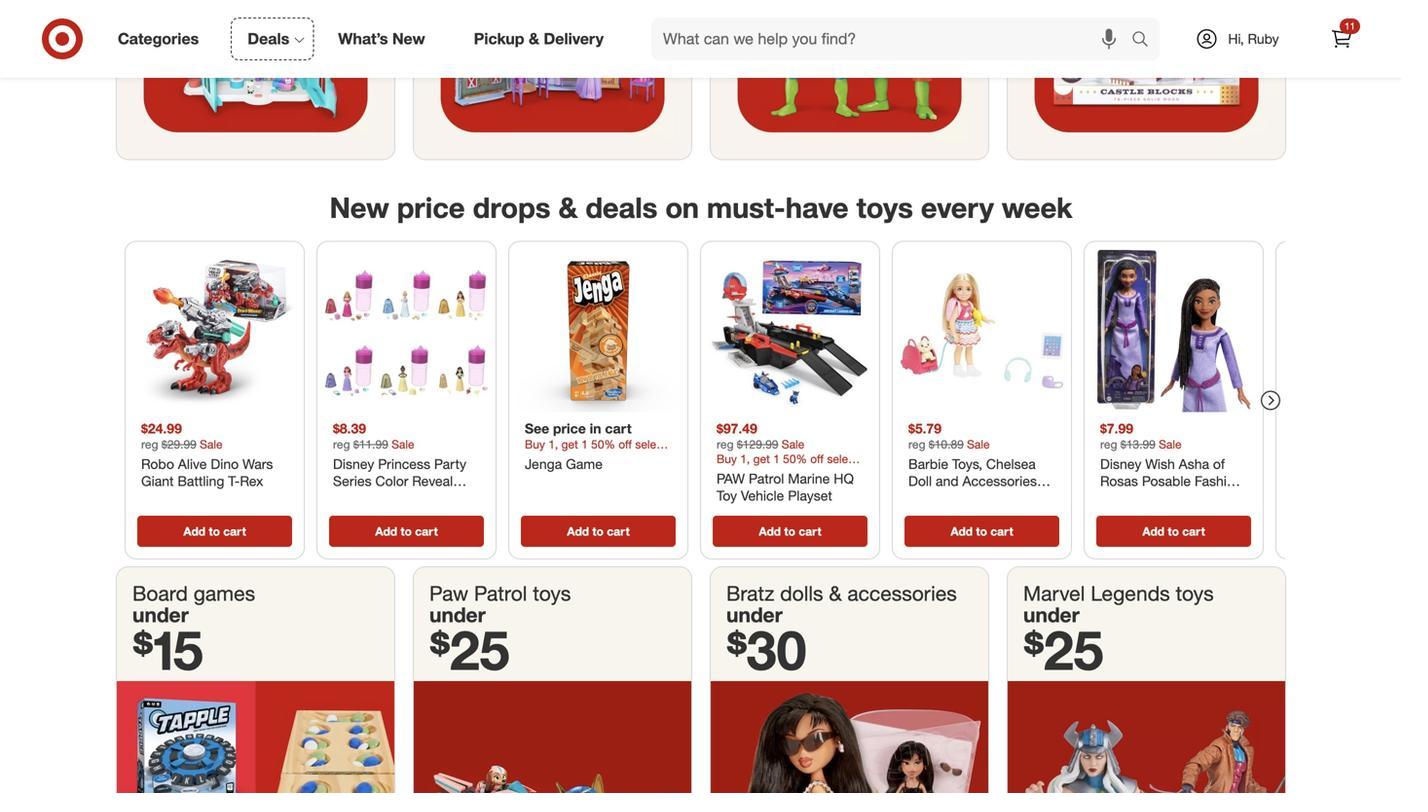 Task type: describe. For each thing, give the bounding box(es) containing it.
puppy
[[1000, 490, 1039, 507]]

to for jenga game
[[592, 524, 604, 539]]

$29.99
[[161, 437, 196, 452]]

ruby
[[1248, 30, 1279, 47]]

jenga game image
[[517, 250, 680, 413]]

what's new link
[[322, 18, 449, 60]]

cart for robo alive dino wars giant battling t-rex
[[223, 524, 246, 539]]

battling
[[178, 473, 224, 490]]

disney for rosas
[[1100, 456, 1141, 473]]

surprises
[[407, 490, 465, 507]]

What can we help you find? suggestions appear below search field
[[651, 18, 1136, 60]]

$97.49
[[717, 420, 757, 437]]

add to cart button for jenga game
[[521, 516, 676, 547]]

under inside "marvel legends toys under"
[[1023, 603, 1080, 628]]

add to cart button for disney princess party series color reveal dolls with 6 surprises
[[329, 516, 484, 547]]

$5.79
[[908, 420, 942, 437]]

see price in cart
[[525, 420, 632, 437]]

price for see
[[553, 420, 586, 437]]

add to cart button for robo alive dino wars giant battling t-rex
[[137, 516, 292, 547]]

add for disney princess party series color reveal dolls with 6 surprises
[[375, 524, 397, 539]]

pickup & delivery link
[[457, 18, 628, 60]]

cart for disney princess party series color reveal dolls with 6 surprises
[[415, 524, 438, 539]]

add to cart for barbie toys, chelsea doll and accessories travel set with puppy
[[951, 524, 1013, 539]]

search
[[1123, 31, 1169, 50]]

under inside bratz dolls & accessories under
[[726, 603, 783, 628]]

$8.39 reg $11.99 sale disney princess party series color reveal dolls with 6 surprises
[[333, 420, 466, 507]]

disney princess party series color reveal dolls with 6 surprises image
[[325, 250, 488, 413]]

add for disney wish asha of rosas posable fashion doll and accessories
[[1142, 524, 1165, 539]]

color
[[375, 473, 408, 490]]

sale for $7.99
[[1159, 437, 1182, 452]]

jenga game
[[525, 456, 603, 473]]

hi, ruby
[[1228, 30, 1279, 47]]

cart for paw patrol marine hq toy vehicle playset
[[799, 524, 821, 539]]

reg for $24.99
[[141, 437, 158, 452]]

see
[[525, 420, 549, 437]]

$10.89
[[929, 437, 964, 452]]

reveal
[[412, 473, 453, 490]]

paw patrol marine hq toy vehicle playset image
[[709, 250, 871, 413]]

6
[[396, 490, 404, 507]]

carousel region
[[117, 175, 1402, 568]]

toy
[[717, 487, 737, 505]]

add to cart for jenga game
[[567, 524, 630, 539]]

marvel
[[1023, 581, 1085, 606]]

$24.99
[[141, 420, 182, 437]]

paw
[[429, 581, 468, 606]]

$30
[[726, 617, 807, 683]]

hq
[[834, 470, 854, 487]]

accessories inside the $5.79 reg $10.89 sale barbie toys, chelsea doll and accessories travel set with puppy
[[962, 473, 1037, 490]]

hi,
[[1228, 30, 1244, 47]]

$25 for paw patrol toys under
[[429, 617, 510, 683]]

search button
[[1123, 18, 1169, 64]]

add to cart button for barbie toys, chelsea doll and accessories travel set with puppy
[[905, 516, 1059, 547]]

cart for barbie toys, chelsea doll and accessories travel set with puppy
[[990, 524, 1013, 539]]

new price drops & deals on must-have toys every week
[[330, 190, 1072, 225]]

have
[[785, 190, 849, 225]]

cart for disney wish asha of rosas posable fashion doll and accessories
[[1182, 524, 1205, 539]]

bratz dolls & accessories under
[[726, 581, 957, 628]]

what's
[[338, 29, 388, 48]]

patrol for paw
[[474, 581, 527, 606]]

barbie toys, chelsea doll and accessories travel set with puppy image
[[901, 250, 1063, 413]]

barbie
[[908, 456, 948, 473]]

sale for $5.79
[[967, 437, 990, 452]]

week
[[1002, 190, 1072, 225]]

paw
[[717, 470, 745, 487]]

princess
[[378, 456, 430, 473]]

add to cart for disney princess party series color reveal dolls with 6 surprises
[[375, 524, 438, 539]]

doll inside the $5.79 reg $10.89 sale barbie toys, chelsea doll and accessories travel set with puppy
[[908, 473, 932, 490]]

paw patrol toys under
[[429, 581, 571, 628]]

and inside $7.99 reg $13.99 sale disney wish asha of rosas posable fashion doll and accessories
[[1127, 490, 1150, 507]]

$15
[[132, 617, 203, 683]]

add to cart for robo alive dino wars giant battling t-rex
[[183, 524, 246, 539]]

$13.99
[[1121, 437, 1156, 452]]

categories link
[[101, 18, 223, 60]]

rex
[[240, 473, 263, 490]]

$11.99
[[353, 437, 388, 452]]

$7.99 reg $13.99 sale disney wish asha of rosas posable fashion doll and accessories
[[1100, 420, 1242, 507]]

add to cart for paw patrol marine hq toy vehicle playset
[[759, 524, 821, 539]]

robo alive dino wars giant battling t-rex image
[[133, 250, 296, 413]]

board
[[132, 581, 188, 606]]

drops
[[473, 190, 551, 225]]

new inside carousel region
[[330, 190, 389, 225]]

& inside carousel region
[[558, 190, 578, 225]]

$5.79 reg $10.89 sale barbie toys, chelsea doll and accessories travel set with puppy
[[908, 420, 1039, 507]]

series
[[333, 473, 372, 490]]

0 horizontal spatial &
[[529, 29, 539, 48]]

with inside the $8.39 reg $11.99 sale disney princess party series color reveal dolls with 6 surprises
[[367, 490, 392, 507]]

add for paw patrol marine hq toy vehicle playset
[[759, 524, 781, 539]]

add for barbie toys, chelsea doll and accessories travel set with puppy
[[951, 524, 973, 539]]

t-
[[228, 473, 240, 490]]

paw patrol marine hq toy vehicle playset
[[717, 470, 854, 505]]

posable
[[1142, 473, 1191, 490]]

playset
[[788, 487, 832, 505]]

wars
[[242, 456, 273, 473]]

vehicle
[[741, 487, 784, 505]]

deals
[[248, 29, 289, 48]]

dolls
[[333, 490, 363, 507]]



Task type: vqa. For each thing, say whether or not it's contained in the screenshot.


Task type: locate. For each thing, give the bounding box(es) containing it.
sale inside $97.49 reg $129.99 sale
[[782, 437, 804, 452]]

sale
[[200, 437, 223, 452], [392, 437, 414, 452], [782, 437, 804, 452], [967, 437, 990, 452], [1159, 437, 1182, 452]]

2 add to cart from the left
[[375, 524, 438, 539]]

party
[[434, 456, 466, 473]]

toys inside carousel region
[[856, 190, 913, 225]]

to down playset
[[784, 524, 795, 539]]

to for disney wish asha of rosas posable fashion doll and accessories
[[1168, 524, 1179, 539]]

2 add from the left
[[375, 524, 397, 539]]

& left deals
[[558, 190, 578, 225]]

2 with from the left
[[971, 490, 996, 507]]

1 horizontal spatial $25
[[1023, 617, 1104, 683]]

every
[[921, 190, 994, 225]]

disney inside the $8.39 reg $11.99 sale disney princess party series color reveal dolls with 6 surprises
[[333, 456, 374, 473]]

price for new
[[397, 190, 465, 225]]

0 vertical spatial &
[[529, 29, 539, 48]]

1 vertical spatial &
[[558, 190, 578, 225]]

1 horizontal spatial new
[[392, 29, 425, 48]]

sale inside $24.99 reg $29.99 sale robo alive dino wars giant battling t-rex
[[200, 437, 223, 452]]

3 sale from the left
[[782, 437, 804, 452]]

5 add to cart from the left
[[951, 524, 1013, 539]]

new
[[392, 29, 425, 48], [330, 190, 389, 225]]

& inside bratz dolls & accessories under
[[829, 581, 842, 606]]

0 horizontal spatial with
[[367, 490, 392, 507]]

add to cart for disney wish asha of rosas posable fashion doll and accessories
[[1142, 524, 1205, 539]]

3 to from the left
[[592, 524, 604, 539]]

to for robo alive dino wars giant battling t-rex
[[209, 524, 220, 539]]

11
[[1344, 20, 1355, 32]]

1 horizontal spatial accessories
[[1154, 490, 1229, 507]]

under inside paw patrol toys under
[[429, 603, 486, 628]]

add to cart down posable at the bottom right of page
[[1142, 524, 1205, 539]]

1 reg from the left
[[141, 437, 158, 452]]

sale up princess
[[392, 437, 414, 452]]

marvel legends toys under
[[1023, 581, 1214, 628]]

reg inside the $8.39 reg $11.99 sale disney princess party series color reveal dolls with 6 surprises
[[333, 437, 350, 452]]

1 horizontal spatial doll
[[1100, 490, 1124, 507]]

add to cart button down 6
[[329, 516, 484, 547]]

add to cart button down battling
[[137, 516, 292, 547]]

toys,
[[952, 456, 982, 473]]

to down 6
[[401, 524, 412, 539]]

&
[[529, 29, 539, 48], [558, 190, 578, 225], [829, 581, 842, 606]]

sale for $8.39
[[392, 437, 414, 452]]

& right pickup
[[529, 29, 539, 48]]

must-
[[707, 190, 785, 225]]

chelsea
[[986, 456, 1036, 473]]

to for paw patrol marine hq toy vehicle playset
[[784, 524, 795, 539]]

to for disney princess party series color reveal dolls with 6 surprises
[[401, 524, 412, 539]]

add down set
[[951, 524, 973, 539]]

add down vehicle
[[759, 524, 781, 539]]

add to cart button down playset
[[713, 516, 868, 547]]

asha
[[1179, 456, 1209, 473]]

reg for $5.79
[[908, 437, 925, 452]]

jenga
[[525, 456, 562, 473]]

reg up barbie
[[908, 437, 925, 452]]

1 sale from the left
[[200, 437, 223, 452]]

6 add from the left
[[1142, 524, 1165, 539]]

board games under
[[132, 581, 255, 628]]

price left "in"
[[553, 420, 586, 437]]

1 horizontal spatial &
[[558, 190, 578, 225]]

game
[[566, 456, 603, 473]]

with left 6
[[367, 490, 392, 507]]

4 reg from the left
[[908, 437, 925, 452]]

1 with from the left
[[367, 490, 392, 507]]

5 add from the left
[[951, 524, 973, 539]]

add
[[183, 524, 206, 539], [375, 524, 397, 539], [567, 524, 589, 539], [759, 524, 781, 539], [951, 524, 973, 539], [1142, 524, 1165, 539]]

add for robo alive dino wars giant battling t-rex
[[183, 524, 206, 539]]

0 horizontal spatial disney
[[333, 456, 374, 473]]

patrol right paw
[[474, 581, 527, 606]]

1 add from the left
[[183, 524, 206, 539]]

$129.99
[[737, 437, 778, 452]]

1 to from the left
[[209, 524, 220, 539]]

2 vertical spatial &
[[829, 581, 842, 606]]

sale inside $7.99 reg $13.99 sale disney wish asha of rosas posable fashion doll and accessories
[[1159, 437, 1182, 452]]

3 add to cart from the left
[[567, 524, 630, 539]]

0 horizontal spatial and
[[936, 473, 959, 490]]

add to cart button down game
[[521, 516, 676, 547]]

doll inside $7.99 reg $13.99 sale disney wish asha of rosas posable fashion doll and accessories
[[1100, 490, 1124, 507]]

rosas
[[1100, 473, 1138, 490]]

dino
[[211, 456, 239, 473]]

0 vertical spatial price
[[397, 190, 465, 225]]

add down 6
[[375, 524, 397, 539]]

and inside the $5.79 reg $10.89 sale barbie toys, chelsea doll and accessories travel set with puppy
[[936, 473, 959, 490]]

on
[[665, 190, 699, 225]]

5 reg from the left
[[1100, 437, 1117, 452]]

1 horizontal spatial toys
[[856, 190, 913, 225]]

to down battling
[[209, 524, 220, 539]]

1 horizontal spatial and
[[1127, 490, 1150, 507]]

to for barbie toys, chelsea doll and accessories travel set with puppy
[[976, 524, 987, 539]]

cart
[[605, 420, 632, 437], [223, 524, 246, 539], [415, 524, 438, 539], [607, 524, 630, 539], [799, 524, 821, 539], [990, 524, 1013, 539], [1182, 524, 1205, 539]]

legends
[[1091, 581, 1170, 606]]

with right set
[[971, 490, 996, 507]]

disney for color
[[333, 456, 374, 473]]

reg for $7.99
[[1100, 437, 1117, 452]]

6 add to cart from the left
[[1142, 524, 1205, 539]]

reg left the $11.99
[[333, 437, 350, 452]]

add to cart down 6
[[375, 524, 438, 539]]

disney wish asha of rosas posable fashion doll and accessories image
[[1092, 250, 1255, 413]]

reg
[[141, 437, 158, 452], [333, 437, 350, 452], [717, 437, 734, 452], [908, 437, 925, 452], [1100, 437, 1117, 452]]

0 horizontal spatial $25
[[429, 617, 510, 683]]

reg up robo
[[141, 437, 158, 452]]

1 vertical spatial patrol
[[474, 581, 527, 606]]

2 $25 from the left
[[1023, 617, 1104, 683]]

$25 for marvel legends toys under
[[1023, 617, 1104, 683]]

2 under from the left
[[429, 603, 486, 628]]

2 to from the left
[[401, 524, 412, 539]]

robo
[[141, 456, 174, 473]]

deals link
[[231, 18, 314, 60]]

$25 down paw
[[429, 617, 510, 683]]

0 horizontal spatial new
[[330, 190, 389, 225]]

disney inside $7.99 reg $13.99 sale disney wish asha of rosas posable fashion doll and accessories
[[1100, 456, 1141, 473]]

0 vertical spatial new
[[392, 29, 425, 48]]

patrol
[[749, 470, 784, 487], [474, 581, 527, 606]]

reg inside the $5.79 reg $10.89 sale barbie toys, chelsea doll and accessories travel set with puppy
[[908, 437, 925, 452]]

4 add to cart button from the left
[[713, 516, 868, 547]]

4 sale from the left
[[967, 437, 990, 452]]

accessories
[[962, 473, 1037, 490], [1154, 490, 1229, 507]]

reg inside $24.99 reg $29.99 sale robo alive dino wars giant battling t-rex
[[141, 437, 158, 452]]

travel
[[908, 490, 943, 507]]

sale right $129.99
[[782, 437, 804, 452]]

reg inside $7.99 reg $13.99 sale disney wish asha of rosas posable fashion doll and accessories
[[1100, 437, 1117, 452]]

add to cart down battling
[[183, 524, 246, 539]]

giant
[[141, 473, 174, 490]]

4 add to cart from the left
[[759, 524, 821, 539]]

add to cart down set
[[951, 524, 1013, 539]]

0 horizontal spatial toys
[[533, 581, 571, 606]]

patrol down $129.99
[[749, 470, 784, 487]]

3 under from the left
[[726, 603, 783, 628]]

add to cart down game
[[567, 524, 630, 539]]

$25 down the marvel
[[1023, 617, 1104, 683]]

4 under from the left
[[1023, 603, 1080, 628]]

1 under from the left
[[132, 603, 189, 628]]

0 horizontal spatial doll
[[908, 473, 932, 490]]

disney
[[333, 456, 374, 473], [1100, 456, 1141, 473]]

1 horizontal spatial patrol
[[749, 470, 784, 487]]

reg left $13.99
[[1100, 437, 1117, 452]]

$7.99
[[1100, 420, 1133, 437]]

5 to from the left
[[976, 524, 987, 539]]

5 add to cart button from the left
[[905, 516, 1059, 547]]

1 horizontal spatial disney
[[1100, 456, 1141, 473]]

1 add to cart button from the left
[[137, 516, 292, 547]]

patrol inside paw patrol toys under
[[474, 581, 527, 606]]

doll left posable at the bottom right of page
[[1100, 490, 1124, 507]]

with
[[367, 490, 392, 507], [971, 490, 996, 507]]

2 disney from the left
[[1100, 456, 1141, 473]]

fashion
[[1195, 473, 1242, 490]]

cart for jenga game
[[607, 524, 630, 539]]

price left drops
[[397, 190, 465, 225]]

sale inside the $8.39 reg $11.99 sale disney princess party series color reveal dolls with 6 surprises
[[392, 437, 414, 452]]

doll left set
[[908, 473, 932, 490]]

reg inside $97.49 reg $129.99 sale
[[717, 437, 734, 452]]

games
[[194, 581, 255, 606]]

3 add to cart button from the left
[[521, 516, 676, 547]]

toys inside "marvel legends toys under"
[[1176, 581, 1214, 606]]

add to cart button down posable at the bottom right of page
[[1096, 516, 1251, 547]]

& right dolls at the bottom of the page
[[829, 581, 842, 606]]

pickup
[[474, 29, 524, 48]]

3 reg from the left
[[717, 437, 734, 452]]

reg for $97.49
[[717, 437, 734, 452]]

price
[[397, 190, 465, 225], [553, 420, 586, 437]]

and
[[936, 473, 959, 490], [1127, 490, 1150, 507]]

$25
[[429, 617, 510, 683], [1023, 617, 1104, 683]]

under
[[132, 603, 189, 628], [429, 603, 486, 628], [726, 603, 783, 628], [1023, 603, 1080, 628]]

add down game
[[567, 524, 589, 539]]

alive
[[178, 456, 207, 473]]

1 horizontal spatial with
[[971, 490, 996, 507]]

5 sale from the left
[[1159, 437, 1182, 452]]

to down posable at the bottom right of page
[[1168, 524, 1179, 539]]

pickup & delivery
[[474, 29, 604, 48]]

sale for $24.99
[[200, 437, 223, 452]]

reg left $129.99
[[717, 437, 734, 452]]

6 to from the left
[[1168, 524, 1179, 539]]

add to cart down playset
[[759, 524, 821, 539]]

2 sale from the left
[[392, 437, 414, 452]]

doll
[[908, 473, 932, 490], [1100, 490, 1124, 507]]

set
[[947, 490, 967, 507]]

in
[[590, 420, 601, 437]]

$97.49 reg $129.99 sale
[[717, 420, 804, 452]]

add down battling
[[183, 524, 206, 539]]

sale for $97.49
[[782, 437, 804, 452]]

1 vertical spatial new
[[330, 190, 389, 225]]

categories
[[118, 29, 199, 48]]

$24.99 reg $29.99 sale robo alive dino wars giant battling t-rex
[[141, 420, 273, 490]]

2 horizontal spatial &
[[829, 581, 842, 606]]

patrol inside the paw patrol marine hq toy vehicle playset
[[749, 470, 784, 487]]

accessories inside $7.99 reg $13.99 sale disney wish asha of rosas posable fashion doll and accessories
[[1154, 490, 1229, 507]]

what's new
[[338, 29, 425, 48]]

add to cart button for paw patrol marine hq toy vehicle playset
[[713, 516, 868, 547]]

disney down the $11.99
[[333, 456, 374, 473]]

under inside board games under
[[132, 603, 189, 628]]

new inside what's new link
[[392, 29, 425, 48]]

0 horizontal spatial price
[[397, 190, 465, 225]]

1 horizontal spatial price
[[553, 420, 586, 437]]

$8.39
[[333, 420, 366, 437]]

of
[[1213, 456, 1225, 473]]

toys for paw patrol toys
[[533, 581, 571, 606]]

delivery
[[544, 29, 604, 48]]

wish
[[1145, 456, 1175, 473]]

4 add from the left
[[759, 524, 781, 539]]

3 add from the left
[[567, 524, 589, 539]]

add to cart button for disney wish asha of rosas posable fashion doll and accessories
[[1096, 516, 1251, 547]]

deals
[[586, 190, 658, 225]]

accessories
[[847, 581, 957, 606]]

add to cart button
[[137, 516, 292, 547], [329, 516, 484, 547], [521, 516, 676, 547], [713, 516, 868, 547], [905, 516, 1059, 547], [1096, 516, 1251, 547]]

2 reg from the left
[[333, 437, 350, 452]]

sale up wish
[[1159, 437, 1182, 452]]

patrol for paw
[[749, 470, 784, 487]]

to
[[209, 524, 220, 539], [401, 524, 412, 539], [592, 524, 604, 539], [784, 524, 795, 539], [976, 524, 987, 539], [1168, 524, 1179, 539]]

1 vertical spatial price
[[553, 420, 586, 437]]

to down game
[[592, 524, 604, 539]]

6 add to cart button from the left
[[1096, 516, 1251, 547]]

1 $25 from the left
[[429, 617, 510, 683]]

1 disney from the left
[[333, 456, 374, 473]]

bratz
[[726, 581, 774, 606]]

0 horizontal spatial patrol
[[474, 581, 527, 606]]

disney down $13.99
[[1100, 456, 1141, 473]]

to down the $5.79 reg $10.89 sale barbie toys, chelsea doll and accessories travel set with puppy
[[976, 524, 987, 539]]

1 add to cart from the left
[[183, 524, 246, 539]]

add to cart button down set
[[905, 516, 1059, 547]]

sale up toys,
[[967, 437, 990, 452]]

reg for $8.39
[[333, 437, 350, 452]]

2 horizontal spatial toys
[[1176, 581, 1214, 606]]

add for jenga game
[[567, 524, 589, 539]]

toys for marvel legends toys
[[1176, 581, 1214, 606]]

0 horizontal spatial accessories
[[962, 473, 1037, 490]]

dolls
[[780, 581, 823, 606]]

4 to from the left
[[784, 524, 795, 539]]

0 vertical spatial patrol
[[749, 470, 784, 487]]

marine
[[788, 470, 830, 487]]

toys inside paw patrol toys under
[[533, 581, 571, 606]]

sale inside the $5.79 reg $10.89 sale barbie toys, chelsea doll and accessories travel set with puppy
[[967, 437, 990, 452]]

11 link
[[1320, 18, 1363, 60]]

2 add to cart button from the left
[[329, 516, 484, 547]]

sale up dino
[[200, 437, 223, 452]]

add down posable at the bottom right of page
[[1142, 524, 1165, 539]]

with inside the $5.79 reg $10.89 sale barbie toys, chelsea doll and accessories travel set with puppy
[[971, 490, 996, 507]]



